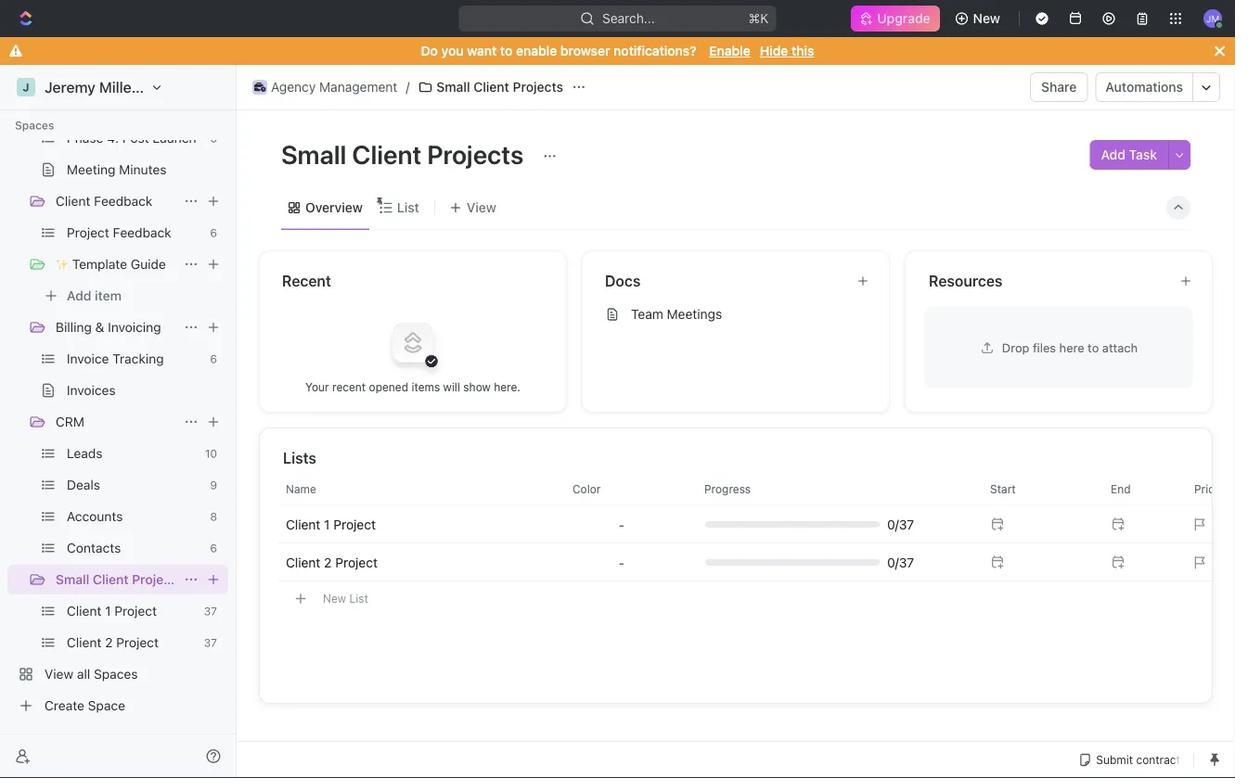 Task type: describe. For each thing, give the bounding box(es) containing it.
meetings
[[667, 307, 722, 322]]

priority
[[1195, 483, 1232, 496]]

1 horizontal spatial 1
[[324, 517, 330, 532]]

add item
[[67, 288, 122, 304]]

1 inside "link"
[[105, 604, 111, 619]]

0 vertical spatial 2
[[324, 555, 332, 570]]

do you want to enable browser notifications? enable hide this
[[421, 43, 814, 58]]

new for new
[[973, 11, 1001, 26]]

upgrade link
[[851, 6, 940, 32]]

1 vertical spatial small client projects
[[281, 139, 529, 169]]

add item button
[[7, 281, 228, 311]]

accounts link
[[67, 502, 203, 532]]

add task button
[[1090, 140, 1169, 170]]

automations button
[[1097, 73, 1193, 101]]

add for add task
[[1101, 147, 1126, 162]]

✨ template guide link
[[56, 250, 176, 279]]

here.
[[494, 381, 521, 394]]

guide
[[131, 257, 166, 272]]

resources button
[[928, 270, 1165, 292]]

attach
[[1103, 341, 1138, 355]]

invoicing
[[108, 320, 161, 335]]

phase
[[67, 130, 103, 146]]

contacts link
[[67, 534, 203, 563]]

this
[[792, 43, 814, 58]]

name button
[[278, 475, 562, 504]]

contacts
[[67, 541, 121, 556]]

0 vertical spatial small client projects link
[[413, 76, 568, 98]]

miller's
[[99, 78, 149, 96]]

create
[[45, 698, 84, 714]]

6 for phase 4: post launch
[[210, 132, 217, 145]]

leads link
[[67, 439, 198, 469]]

project down name button
[[333, 517, 376, 532]]

8
[[210, 510, 217, 523]]

drop files here to attach
[[1002, 341, 1138, 355]]

feedback for client feedback
[[94, 194, 153, 209]]

view for view all spaces
[[45, 667, 73, 682]]

opened
[[369, 381, 408, 394]]

crm
[[56, 414, 84, 430]]

phase 4: post launch link
[[67, 123, 203, 153]]

project inside "link"
[[114, 604, 157, 619]]

dropdown menu image for client 1 project
[[619, 517, 625, 532]]

1 vertical spatial projects
[[427, 139, 524, 169]]

✨ template guide
[[56, 257, 166, 272]]

post
[[122, 130, 149, 146]]

dropdown menu image for client 2 project
[[619, 556, 625, 570]]

2 inside client 2 project link
[[105, 635, 113, 651]]

search...
[[602, 11, 655, 26]]

project up template
[[67, 225, 109, 240]]

recent
[[282, 272, 331, 290]]

1 horizontal spatial list
[[397, 200, 419, 215]]

spaces inside view all spaces link
[[94, 667, 138, 682]]

invoices
[[67, 383, 116, 398]]

automations
[[1106, 79, 1183, 95]]

10
[[205, 447, 217, 460]]

end button
[[1100, 475, 1183, 504]]

37 for client 2 project
[[204, 637, 217, 650]]

meeting minutes
[[67, 162, 167, 177]]

jeremy
[[45, 78, 95, 96]]

agency
[[271, 79, 316, 95]]

client feedback
[[56, 194, 153, 209]]

6 for invoice tracking
[[210, 353, 217, 366]]

item
[[95, 288, 122, 304]]

resources
[[929, 272, 1003, 290]]

progress button
[[693, 475, 968, 504]]

create space link
[[7, 691, 225, 721]]

no recent items image
[[376, 306, 450, 380]]

drop
[[1002, 341, 1030, 355]]

docs
[[605, 272, 641, 290]]

feedback for project feedback
[[113, 225, 171, 240]]

list link
[[393, 195, 419, 221]]

6 for contacts
[[210, 542, 217, 555]]

leads
[[67, 446, 103, 461]]

lists
[[283, 450, 316, 467]]

⌘k
[[749, 11, 769, 26]]

✨
[[56, 257, 69, 272]]

name
[[286, 483, 316, 496]]

tree inside 'sidebar' navigation
[[7, 0, 228, 721]]

add for add item
[[67, 288, 91, 304]]

items
[[412, 381, 440, 394]]

do
[[421, 43, 438, 58]]

your
[[305, 381, 329, 394]]

add task
[[1101, 147, 1157, 162]]

space
[[88, 698, 125, 714]]

template
[[72, 257, 127, 272]]

jeremy miller's workspace
[[45, 78, 230, 96]]

small client projects inside tree
[[56, 572, 182, 588]]

meeting
[[67, 162, 115, 177]]

client 1 project link inside 'sidebar' navigation
[[67, 597, 196, 627]]

invoice
[[67, 351, 109, 367]]

4:
[[107, 130, 119, 146]]

want
[[467, 43, 497, 58]]

view for view
[[467, 200, 496, 215]]

project feedback
[[67, 225, 171, 240]]

lists button
[[282, 447, 1191, 470]]

tara shultz's workspace, , element
[[17, 78, 35, 97]]

billing & invoicing link
[[56, 313, 176, 342]]

0/37 for client 1 project
[[887, 517, 914, 532]]

you
[[441, 43, 464, 58]]



Task type: vqa. For each thing, say whether or not it's contained in the screenshot.


Task type: locate. For each thing, give the bounding box(es) containing it.
0 vertical spatial client 2 project
[[286, 555, 378, 570]]

small client projects down want
[[437, 79, 563, 95]]

tree containing phase 4: post launch
[[7, 0, 228, 721]]

6 right "launch"
[[210, 132, 217, 145]]

0 horizontal spatial spaces
[[15, 119, 54, 132]]

will
[[443, 381, 460, 394]]

list inside button
[[349, 593, 368, 606]]

1 vertical spatial 2
[[105, 635, 113, 651]]

0 vertical spatial projects
[[513, 79, 563, 95]]

task
[[1129, 147, 1157, 162]]

client 2 project link up view all spaces link
[[67, 628, 196, 658]]

add left item
[[67, 288, 91, 304]]

1 vertical spatial new
[[323, 593, 346, 606]]

37 for client 1 project
[[204, 605, 217, 618]]

0 vertical spatial add
[[1101, 147, 1126, 162]]

projects
[[513, 79, 563, 95], [427, 139, 524, 169], [132, 572, 182, 588]]

to right here
[[1088, 341, 1099, 355]]

client 1 project link down the contacts link
[[67, 597, 196, 627]]

all
[[77, 667, 90, 682]]

spaces
[[15, 119, 54, 132], [94, 667, 138, 682]]

small client projects up 'list' link
[[281, 139, 529, 169]]

projects down enable
[[513, 79, 563, 95]]

sidebar navigation
[[0, 0, 240, 779]]

agency management link
[[248, 76, 402, 98]]

0 horizontal spatial client 2 project
[[67, 635, 159, 651]]

0 vertical spatial 37
[[204, 605, 217, 618]]

0 vertical spatial small client projects
[[437, 79, 563, 95]]

deals
[[67, 478, 100, 493]]

management
[[319, 79, 398, 95]]

projects up view dropdown button
[[427, 139, 524, 169]]

client 1 project
[[286, 517, 376, 532], [67, 604, 157, 619]]

here
[[1060, 341, 1085, 355]]

jm
[[1206, 13, 1220, 23]]

projects down the contacts link
[[132, 572, 182, 588]]

0 vertical spatial client 1 project
[[286, 517, 376, 532]]

add inside 'sidebar' navigation
[[67, 288, 91, 304]]

small up overview link
[[281, 139, 347, 169]]

1 vertical spatial dropdown menu image
[[619, 556, 625, 570]]

1 horizontal spatial spaces
[[94, 667, 138, 682]]

1 vertical spatial client 1 project link
[[67, 597, 196, 627]]

0 horizontal spatial small
[[56, 572, 89, 588]]

project feedback link
[[67, 218, 203, 248]]

0 horizontal spatial view
[[45, 667, 73, 682]]

crm link
[[56, 407, 176, 437]]

1 vertical spatial add
[[67, 288, 91, 304]]

1 horizontal spatial to
[[1088, 341, 1099, 355]]

view inside tree
[[45, 667, 73, 682]]

recent
[[332, 381, 366, 394]]

overview link
[[302, 195, 363, 221]]

project up view all spaces link
[[116, 635, 159, 651]]

share
[[1042, 79, 1077, 95]]

4 6 from the top
[[210, 542, 217, 555]]

1 vertical spatial 37
[[204, 637, 217, 650]]

view button
[[443, 186, 503, 230]]

0 vertical spatial client 1 project link
[[286, 517, 376, 532]]

workspace
[[153, 78, 230, 96]]

team meetings link
[[598, 300, 874, 329]]

client 2 project inside client 2 project link
[[67, 635, 159, 651]]

feedback up project feedback
[[94, 194, 153, 209]]

tracking
[[113, 351, 164, 367]]

color button
[[562, 475, 682, 504]]

browser
[[561, 43, 610, 58]]

client 2 project
[[286, 555, 378, 570], [67, 635, 159, 651]]

phase 4: post launch
[[67, 130, 196, 146]]

small client projects link
[[413, 76, 568, 98], [56, 565, 182, 595]]

small inside tree
[[56, 572, 89, 588]]

2 dropdown menu image from the top
[[619, 556, 625, 570]]

accounts
[[67, 509, 123, 524]]

1 up new list
[[324, 517, 330, 532]]

small down contacts in the bottom of the page
[[56, 572, 89, 588]]

37
[[204, 605, 217, 618], [204, 637, 217, 650]]

1 vertical spatial to
[[1088, 341, 1099, 355]]

6 right project feedback link
[[210, 226, 217, 239]]

team meetings
[[631, 307, 722, 322]]

client 1 project down name
[[286, 517, 376, 532]]

client 2 project up view all spaces link
[[67, 635, 159, 651]]

enable
[[516, 43, 557, 58]]

0 vertical spatial list
[[397, 200, 419, 215]]

0 vertical spatial view
[[467, 200, 496, 215]]

project down the contacts link
[[114, 604, 157, 619]]

2
[[324, 555, 332, 570], [105, 635, 113, 651]]

progress
[[704, 483, 751, 496]]

0 horizontal spatial 2
[[105, 635, 113, 651]]

0 horizontal spatial client 2 project link
[[67, 628, 196, 658]]

1 horizontal spatial client 1 project
[[286, 517, 376, 532]]

2 vertical spatial small client projects
[[56, 572, 182, 588]]

0 vertical spatial 0/37
[[887, 517, 914, 532]]

client 2 project up new list
[[286, 555, 378, 570]]

0 horizontal spatial small client projects link
[[56, 565, 182, 595]]

0 vertical spatial client 2 project link
[[286, 555, 378, 570]]

new for new list
[[323, 593, 346, 606]]

1 horizontal spatial 2
[[324, 555, 332, 570]]

0 vertical spatial 1
[[324, 517, 330, 532]]

to right want
[[500, 43, 513, 58]]

1 vertical spatial client 2 project link
[[67, 628, 196, 658]]

0 horizontal spatial list
[[349, 593, 368, 606]]

2 up view all spaces link
[[105, 635, 113, 651]]

billing & invoicing
[[56, 320, 161, 335]]

0 vertical spatial spaces
[[15, 119, 54, 132]]

/
[[406, 79, 410, 95]]

1 vertical spatial small
[[281, 139, 347, 169]]

meeting minutes link
[[67, 155, 225, 185]]

to
[[500, 43, 513, 58], [1088, 341, 1099, 355]]

start
[[990, 483, 1016, 496]]

0 horizontal spatial add
[[67, 288, 91, 304]]

minutes
[[119, 162, 167, 177]]

overview
[[305, 200, 363, 215]]

client 1 project inside 'sidebar' navigation
[[67, 604, 157, 619]]

0 vertical spatial dropdown menu image
[[619, 517, 625, 532]]

small client projects link down want
[[413, 76, 568, 98]]

9
[[210, 479, 217, 492]]

2 0/37 from the top
[[887, 555, 914, 570]]

0 horizontal spatial new
[[323, 593, 346, 606]]

feedback up guide
[[113, 225, 171, 240]]

1 dropdown menu image from the top
[[619, 517, 625, 532]]

invoice tracking
[[67, 351, 164, 367]]

1 vertical spatial 0/37
[[887, 555, 914, 570]]

1 vertical spatial client 1 project
[[67, 604, 157, 619]]

client 2 project link up new list
[[286, 555, 378, 570]]

1 horizontal spatial client 2 project
[[286, 555, 378, 570]]

to for enable
[[500, 43, 513, 58]]

1 horizontal spatial small
[[281, 139, 347, 169]]

end
[[1111, 483, 1131, 496]]

feedback
[[94, 194, 153, 209], [113, 225, 171, 240]]

deals link
[[67, 471, 203, 500]]

0 horizontal spatial to
[[500, 43, 513, 58]]

1 vertical spatial feedback
[[113, 225, 171, 240]]

small down 'you' on the left top
[[437, 79, 470, 95]]

1 37 from the top
[[204, 605, 217, 618]]

2 vertical spatial small
[[56, 572, 89, 588]]

2 6 from the top
[[210, 226, 217, 239]]

1 vertical spatial list
[[349, 593, 368, 606]]

0 horizontal spatial client 1 project
[[67, 604, 157, 619]]

1 horizontal spatial client 2 project link
[[286, 555, 378, 570]]

&
[[95, 320, 104, 335]]

view inside button
[[467, 200, 496, 215]]

0 vertical spatial feedback
[[94, 194, 153, 209]]

0 vertical spatial new
[[973, 11, 1001, 26]]

invoices link
[[67, 376, 225, 406]]

1
[[324, 517, 330, 532], [105, 604, 111, 619]]

1 horizontal spatial add
[[1101, 147, 1126, 162]]

new button
[[947, 4, 1012, 33]]

tree
[[7, 0, 228, 721]]

spaces down tara shultz's workspace, , element
[[15, 119, 54, 132]]

2 vertical spatial projects
[[132, 572, 182, 588]]

j
[[23, 81, 29, 94]]

0 vertical spatial small
[[437, 79, 470, 95]]

client 1 project up view all spaces link
[[67, 604, 157, 619]]

client inside "link"
[[67, 604, 102, 619]]

2 up new list
[[324, 555, 332, 570]]

6 down 8
[[210, 542, 217, 555]]

small client projects link down the contacts link
[[56, 565, 182, 595]]

1 0/37 from the top
[[887, 517, 914, 532]]

0 horizontal spatial 1
[[105, 604, 111, 619]]

new list
[[323, 593, 368, 606]]

1 vertical spatial 1
[[105, 604, 111, 619]]

add left task
[[1101, 147, 1126, 162]]

project
[[67, 225, 109, 240], [333, 517, 376, 532], [335, 555, 378, 570], [114, 604, 157, 619], [116, 635, 159, 651]]

start button
[[979, 475, 1100, 504]]

view right 'list' link
[[467, 200, 496, 215]]

feedback inside client feedback link
[[94, 194, 153, 209]]

1 vertical spatial client 2 project
[[67, 635, 159, 651]]

business time image
[[254, 83, 266, 92]]

show
[[463, 381, 491, 394]]

projects inside 'sidebar' navigation
[[132, 572, 182, 588]]

6 for project feedback
[[210, 226, 217, 239]]

1 horizontal spatial view
[[467, 200, 496, 215]]

view all spaces link
[[7, 660, 225, 690]]

small client projects down the contacts link
[[56, 572, 182, 588]]

new list button
[[278, 583, 1235, 615]]

1 vertical spatial small client projects link
[[56, 565, 182, 595]]

spaces up create space link
[[94, 667, 138, 682]]

0 vertical spatial to
[[500, 43, 513, 58]]

enable
[[709, 43, 751, 58]]

1 up view all spaces link
[[105, 604, 111, 619]]

to for attach
[[1088, 341, 1099, 355]]

project up new list
[[335, 555, 378, 570]]

view
[[467, 200, 496, 215], [45, 667, 73, 682]]

color
[[573, 483, 601, 496]]

0/37 for client 2 project
[[887, 555, 914, 570]]

1 6 from the top
[[210, 132, 217, 145]]

invoice tracking link
[[67, 344, 203, 374]]

list
[[397, 200, 419, 215], [349, 593, 368, 606]]

billing
[[56, 320, 92, 335]]

1 vertical spatial view
[[45, 667, 73, 682]]

team
[[631, 307, 663, 322]]

client 2 project link
[[286, 555, 378, 570], [67, 628, 196, 658]]

upgrade
[[877, 11, 931, 26]]

1 vertical spatial spaces
[[94, 667, 138, 682]]

3 6 from the top
[[210, 353, 217, 366]]

your recent opened items will show here.
[[305, 381, 521, 394]]

6 up invoices link
[[210, 353, 217, 366]]

files
[[1033, 341, 1056, 355]]

new
[[973, 11, 1001, 26], [323, 593, 346, 606]]

1 horizontal spatial client 1 project link
[[286, 517, 376, 532]]

share button
[[1030, 72, 1088, 102]]

1 horizontal spatial small client projects link
[[413, 76, 568, 98]]

2 horizontal spatial small
[[437, 79, 470, 95]]

hide
[[760, 43, 788, 58]]

dropdown menu image
[[619, 517, 625, 532], [619, 556, 625, 570]]

1 horizontal spatial new
[[973, 11, 1001, 26]]

feedback inside project feedback link
[[113, 225, 171, 240]]

0 horizontal spatial client 1 project link
[[67, 597, 196, 627]]

view left the all
[[45, 667, 73, 682]]

2 37 from the top
[[204, 637, 217, 650]]

client 1 project link down name
[[286, 517, 376, 532]]



